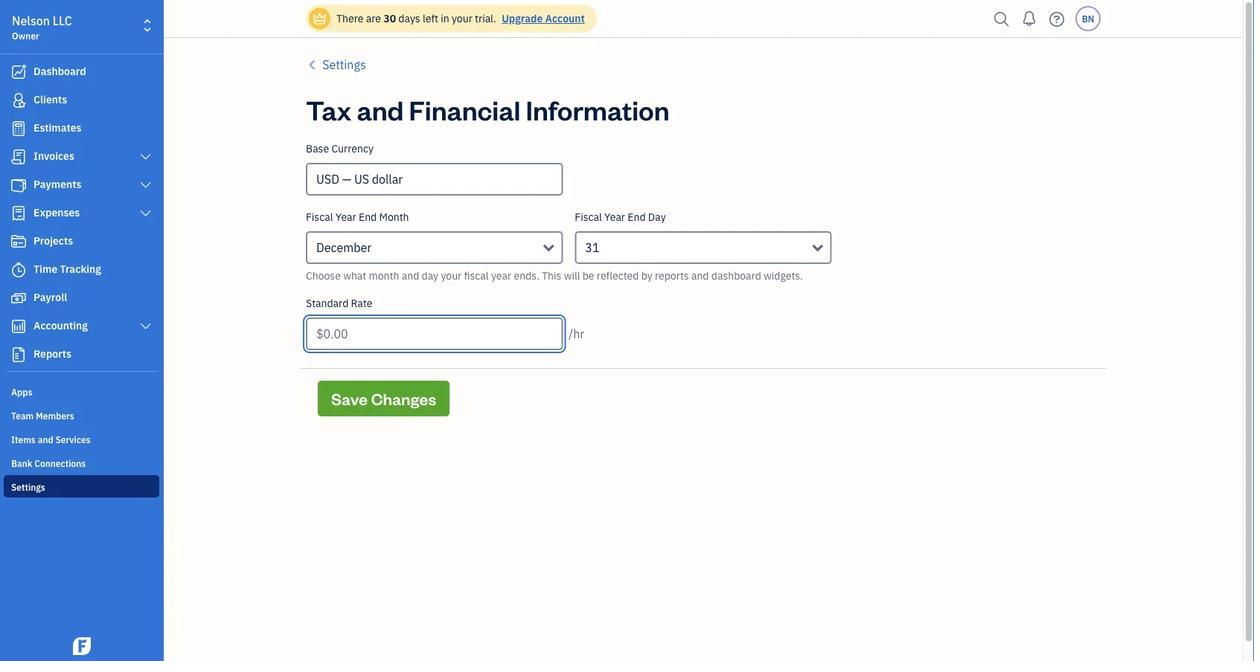 Task type: describe. For each thing, give the bounding box(es) containing it.
llc
[[53, 13, 72, 29]]

apps
[[11, 386, 32, 398]]

Standard Rate text field
[[306, 318, 563, 351]]

dashboard
[[33, 64, 86, 78]]

projects link
[[4, 229, 159, 255]]

chevron large down image
[[139, 179, 153, 191]]

payment image
[[10, 178, 28, 193]]

year
[[491, 269, 511, 283]]

account
[[545, 12, 585, 25]]

timer image
[[10, 263, 28, 278]]

chart image
[[10, 319, 28, 334]]

expense image
[[10, 206, 28, 221]]

year for 31
[[604, 210, 625, 224]]

bn
[[1082, 13, 1094, 25]]

Currency text field
[[307, 164, 561, 194]]

standard
[[306, 297, 349, 310]]

day
[[422, 269, 438, 283]]

estimates
[[33, 121, 82, 135]]

30
[[384, 12, 396, 25]]

changes
[[371, 388, 436, 409]]

team members link
[[4, 404, 159, 426]]

payments link
[[4, 172, 159, 199]]

will
[[564, 269, 580, 283]]

save changes button
[[318, 381, 450, 417]]

items
[[11, 434, 36, 446]]

month
[[369, 269, 399, 283]]

rate
[[351, 297, 372, 310]]

Fiscal Year End Month field
[[306, 231, 563, 264]]

upgrade
[[502, 12, 543, 25]]

reports
[[33, 347, 71, 361]]

client image
[[10, 93, 28, 108]]

this
[[542, 269, 561, 283]]

owner
[[12, 30, 39, 42]]

tax and financial information
[[306, 92, 670, 127]]

standard rate
[[306, 297, 372, 310]]

fiscal for 31
[[575, 210, 602, 224]]

reflected
[[597, 269, 639, 283]]

members
[[36, 410, 74, 422]]

expenses link
[[4, 200, 159, 227]]

projects
[[33, 234, 73, 248]]

dashboard
[[711, 269, 761, 283]]

accounting link
[[4, 313, 159, 340]]

go to help image
[[1045, 8, 1069, 30]]

left
[[423, 12, 438, 25]]

by
[[641, 269, 653, 283]]

estimates link
[[4, 115, 159, 142]]

fiscal year end month
[[306, 210, 409, 224]]

items and services link
[[4, 428, 159, 450]]

fiscal
[[464, 269, 489, 283]]

and left day
[[402, 269, 419, 283]]

chevron large down image for accounting
[[139, 321, 153, 333]]

what
[[343, 269, 366, 283]]

time
[[33, 262, 57, 276]]

end for 31
[[628, 210, 646, 224]]

project image
[[10, 234, 28, 249]]

chevronleft image
[[306, 56, 320, 74]]

bank connections
[[11, 458, 86, 470]]

settings button
[[306, 56, 366, 74]]

and inside main element
[[38, 434, 53, 446]]

chevron large down image for expenses
[[139, 208, 153, 220]]

apps link
[[4, 380, 159, 403]]

are
[[366, 12, 381, 25]]

choose what month and day your fiscal year ends. this will be reflected by reports and dashboard widgets.
[[306, 269, 803, 283]]

trial.
[[475, 12, 496, 25]]

main element
[[0, 0, 201, 662]]

bank connections link
[[4, 452, 159, 474]]

end for december
[[359, 210, 377, 224]]

financial
[[409, 92, 521, 127]]

month
[[379, 210, 409, 224]]

and up currency
[[357, 92, 404, 127]]

settings inside button
[[322, 57, 366, 73]]

nelson
[[12, 13, 50, 29]]

search image
[[990, 8, 1014, 30]]

nelson llc owner
[[12, 13, 72, 42]]

settings inside main element
[[11, 482, 45, 493]]

ends.
[[514, 269, 539, 283]]

in
[[441, 12, 449, 25]]

payroll link
[[4, 285, 159, 312]]



Task type: locate. For each thing, give the bounding box(es) containing it.
0 horizontal spatial settings
[[11, 482, 45, 493]]

information
[[526, 92, 670, 127]]

Fiscal Year End Day field
[[575, 231, 832, 264]]

base
[[306, 142, 329, 156]]

end
[[359, 210, 377, 224], [628, 210, 646, 224]]

time tracking
[[33, 262, 101, 276]]

days
[[398, 12, 420, 25]]

and right items
[[38, 434, 53, 446]]

chevron large down image down chevron large down image
[[139, 208, 153, 220]]

chevron large down image
[[139, 151, 153, 163], [139, 208, 153, 220], [139, 321, 153, 333]]

0 vertical spatial settings
[[322, 57, 366, 73]]

1 vertical spatial chevron large down image
[[139, 208, 153, 220]]

0 horizontal spatial year
[[336, 210, 356, 224]]

bank
[[11, 458, 32, 470]]

settings
[[322, 57, 366, 73], [11, 482, 45, 493]]

settings right chevronleft image at the top left of the page
[[322, 57, 366, 73]]

upgrade account link
[[499, 12, 585, 25]]

settings link
[[4, 476, 159, 498]]

chevron large down image up chevron large down image
[[139, 151, 153, 163]]

tracking
[[60, 262, 101, 276]]

crown image
[[312, 11, 328, 26]]

invoices link
[[4, 144, 159, 170]]

year up the december
[[336, 210, 356, 224]]

report image
[[10, 348, 28, 362]]

1 horizontal spatial settings
[[322, 57, 366, 73]]

bn button
[[1076, 6, 1101, 31]]

connections
[[34, 458, 86, 470]]

items and services
[[11, 434, 91, 446]]

day
[[648, 210, 666, 224]]

2 chevron large down image from the top
[[139, 208, 153, 220]]

1 vertical spatial your
[[441, 269, 462, 283]]

3 chevron large down image from the top
[[139, 321, 153, 333]]

save
[[331, 388, 368, 409]]

fiscal for december
[[306, 210, 333, 224]]

team
[[11, 410, 34, 422]]

0 vertical spatial your
[[452, 12, 472, 25]]

payroll
[[33, 291, 67, 304]]

dashboard link
[[4, 59, 159, 86]]

invoices
[[33, 149, 74, 163]]

team members
[[11, 410, 74, 422]]

fiscal up 31
[[575, 210, 602, 224]]

1 horizontal spatial fiscal
[[575, 210, 602, 224]]

clients link
[[4, 87, 159, 114]]

reports
[[655, 269, 689, 283]]

chevron large down image for invoices
[[139, 151, 153, 163]]

31
[[585, 240, 600, 256]]

1 horizontal spatial end
[[628, 210, 646, 224]]

clients
[[33, 93, 67, 106]]

your
[[452, 12, 472, 25], [441, 269, 462, 283]]

1 end from the left
[[359, 210, 377, 224]]

fiscal up the december
[[306, 210, 333, 224]]

time tracking link
[[4, 257, 159, 284]]

1 vertical spatial settings
[[11, 482, 45, 493]]

end left day
[[628, 210, 646, 224]]

invoice image
[[10, 150, 28, 164]]

notifications image
[[1017, 4, 1041, 33]]

your right in
[[452, 12, 472, 25]]

and right reports
[[691, 269, 709, 283]]

2 fiscal from the left
[[575, 210, 602, 224]]

2 year from the left
[[604, 210, 625, 224]]

2 vertical spatial chevron large down image
[[139, 321, 153, 333]]

year
[[336, 210, 356, 224], [604, 210, 625, 224]]

expenses
[[33, 206, 80, 220]]

settings down bank
[[11, 482, 45, 493]]

fiscal
[[306, 210, 333, 224], [575, 210, 602, 224]]

december
[[316, 240, 372, 256]]

2 end from the left
[[628, 210, 646, 224]]

0 vertical spatial chevron large down image
[[139, 151, 153, 163]]

accounting
[[33, 319, 88, 333]]

services
[[55, 434, 91, 446]]

dashboard image
[[10, 65, 28, 80]]

there
[[336, 12, 364, 25]]

widgets.
[[764, 269, 803, 283]]

payments
[[33, 178, 82, 191]]

/hr
[[569, 326, 584, 342]]

end left month
[[359, 210, 377, 224]]

chevron large down image down payroll link
[[139, 321, 153, 333]]

currency
[[332, 142, 374, 156]]

your right day
[[441, 269, 462, 283]]

freshbooks image
[[70, 638, 94, 656]]

and
[[357, 92, 404, 127], [402, 269, 419, 283], [691, 269, 709, 283], [38, 434, 53, 446]]

1 chevron large down image from the top
[[139, 151, 153, 163]]

base currency
[[306, 142, 374, 156]]

there are 30 days left in your trial. upgrade account
[[336, 12, 585, 25]]

reports link
[[4, 342, 159, 368]]

year for december
[[336, 210, 356, 224]]

tax
[[306, 92, 351, 127]]

year left day
[[604, 210, 625, 224]]

1 fiscal from the left
[[306, 210, 333, 224]]

fiscal year end day
[[575, 210, 666, 224]]

0 horizontal spatial end
[[359, 210, 377, 224]]

save changes
[[331, 388, 436, 409]]

0 horizontal spatial fiscal
[[306, 210, 333, 224]]

be
[[583, 269, 594, 283]]

1 horizontal spatial year
[[604, 210, 625, 224]]

choose
[[306, 269, 341, 283]]

estimate image
[[10, 121, 28, 136]]

money image
[[10, 291, 28, 306]]

1 year from the left
[[336, 210, 356, 224]]



Task type: vqa. For each thing, say whether or not it's contained in the screenshot.
company Owner
no



